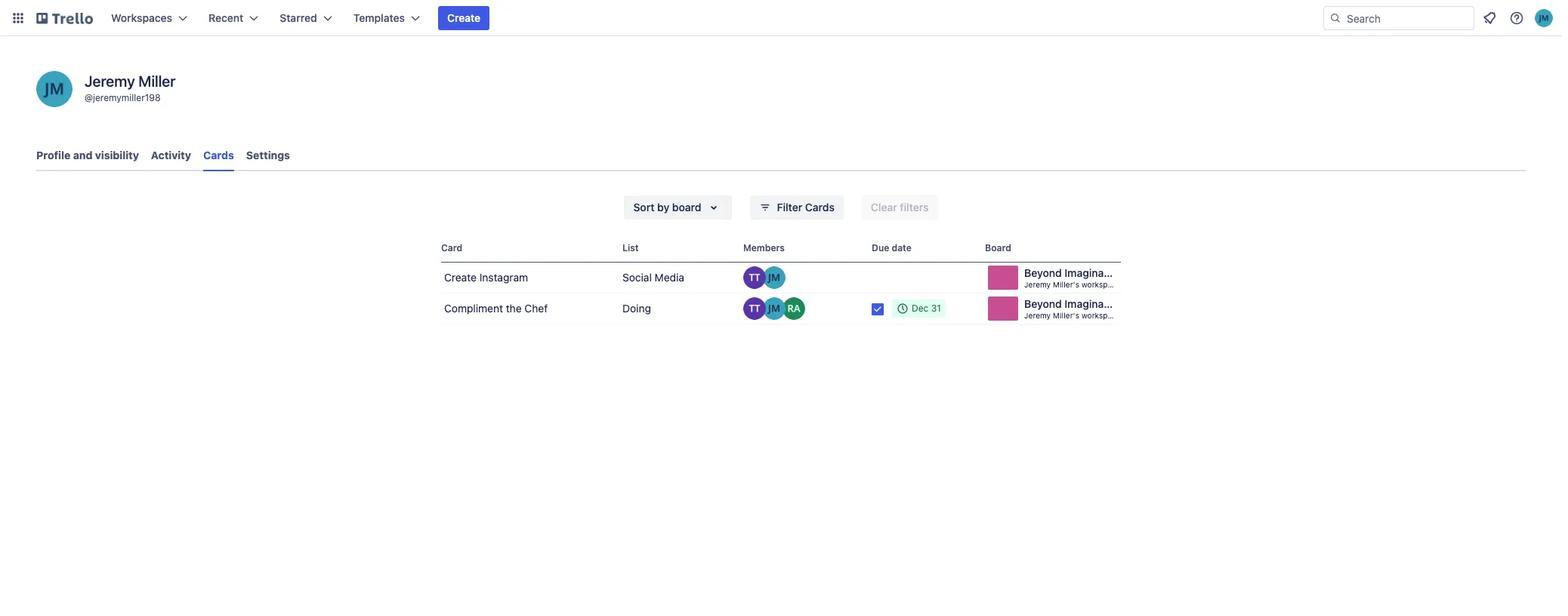 Task type: describe. For each thing, give the bounding box(es) containing it.
0 vertical spatial jeremy miller (jeremymiller198) image
[[36, 71, 73, 107]]

profile and visibility
[[36, 149, 139, 162]]

date
[[892, 242, 912, 254]]

activity link
[[151, 142, 191, 169]]

compliment
[[444, 302, 503, 315]]

2 imagination from the top
[[1065, 298, 1123, 310]]

sort by board
[[633, 201, 701, 214]]

doing
[[622, 302, 651, 315]]

@
[[85, 92, 93, 103]]

recent
[[209, 11, 243, 24]]

jeremy miller (jeremymiller198) image for compliment the chef
[[763, 298, 786, 320]]

jeremy miller (jeremymiller198) image for create instagram
[[763, 267, 786, 289]]

and
[[73, 149, 92, 162]]

card
[[441, 242, 462, 254]]

1 workspace from the top
[[1082, 280, 1121, 289]]

0 vertical spatial cards
[[203, 149, 234, 162]]

2 beyond from the top
[[1024, 298, 1062, 310]]

clear filters button
[[862, 196, 938, 220]]

board
[[985, 242, 1011, 254]]

create instagram link
[[441, 263, 616, 293]]

cards inside 'button'
[[805, 201, 835, 214]]

filter cards
[[777, 201, 835, 214]]

by
[[657, 201, 669, 214]]

profile
[[36, 149, 70, 162]]

clear filters
[[871, 201, 929, 214]]

1 miller's from the top
[[1053, 280, 1079, 289]]

create for create instagram
[[444, 271, 477, 284]]

workspaces button
[[102, 6, 196, 30]]

back to home image
[[36, 6, 93, 30]]

filter
[[777, 201, 802, 214]]

the
[[506, 302, 522, 315]]

1 imagination from the top
[[1065, 267, 1123, 279]]

instagram
[[479, 271, 528, 284]]

2 beyond imagination jeremy miller's workspace from the top
[[1024, 298, 1123, 320]]

chef
[[525, 302, 548, 315]]

terry turtle (terryturtle) image
[[743, 298, 766, 320]]

jeremy miller @ jeremymiller198
[[85, 73, 176, 103]]

templates
[[353, 11, 405, 24]]

jeremy inside 'jeremy miller @ jeremymiller198'
[[85, 73, 135, 90]]

compliment the chef
[[444, 302, 548, 315]]

visibility
[[95, 149, 139, 162]]

ruby anderson (rubyanderson7) image
[[783, 298, 805, 320]]

media
[[655, 271, 684, 284]]

profile and visibility link
[[36, 142, 139, 169]]



Task type: locate. For each thing, give the bounding box(es) containing it.
1 vertical spatial cards
[[805, 201, 835, 214]]

cards right activity on the top left of page
[[203, 149, 234, 162]]

members
[[743, 242, 785, 254]]

sort by board button
[[624, 196, 732, 220]]

sort
[[633, 201, 655, 214]]

jeremy
[[85, 73, 135, 90], [1024, 280, 1051, 289], [1024, 311, 1051, 320]]

0 vertical spatial workspace
[[1082, 280, 1121, 289]]

1 vertical spatial jeremy
[[1024, 280, 1051, 289]]

1 vertical spatial beyond imagination jeremy miller's workspace
[[1024, 298, 1123, 320]]

0 vertical spatial jeremy
[[85, 73, 135, 90]]

starred button
[[271, 6, 341, 30]]

1 vertical spatial workspace
[[1082, 311, 1121, 320]]

create inside button
[[447, 11, 481, 24]]

due
[[872, 242, 889, 254]]

imagination
[[1065, 267, 1123, 279], [1065, 298, 1123, 310]]

0 notifications image
[[1481, 9, 1499, 27]]

list
[[622, 242, 639, 254]]

beyond
[[1024, 267, 1062, 279], [1024, 298, 1062, 310]]

beyond imagination jeremy miller's workspace
[[1024, 267, 1123, 289], [1024, 298, 1123, 320]]

1 beyond imagination jeremy miller's workspace from the top
[[1024, 267, 1123, 289]]

jeremymiller198
[[93, 92, 161, 103]]

1 vertical spatial imagination
[[1065, 298, 1123, 310]]

create
[[447, 11, 481, 24], [444, 271, 477, 284]]

create instagram
[[444, 271, 528, 284]]

1 horizontal spatial cards
[[805, 201, 835, 214]]

workspace
[[1082, 280, 1121, 289], [1082, 311, 1121, 320]]

terry turtle (terryturtle) image
[[743, 267, 766, 289]]

jeremy miller (jeremymiller198) image left @
[[36, 71, 73, 107]]

1 vertical spatial jeremy miller (jeremymiller198) image
[[763, 267, 786, 289]]

switch to… image
[[11, 11, 26, 26]]

31
[[931, 303, 941, 314]]

jeremy miller (jeremymiller198) image down terry turtle (terryturtle) image
[[763, 298, 786, 320]]

0 horizontal spatial cards
[[203, 149, 234, 162]]

social media
[[622, 271, 684, 284]]

dec 31
[[912, 303, 941, 314]]

0 vertical spatial beyond
[[1024, 267, 1062, 279]]

2 vertical spatial jeremy miller (jeremymiller198) image
[[763, 298, 786, 320]]

search image
[[1329, 12, 1342, 24]]

0 vertical spatial beyond imagination jeremy miller's workspace
[[1024, 267, 1123, 289]]

settings
[[246, 149, 290, 162]]

filter cards button
[[750, 196, 844, 220]]

social
[[622, 271, 652, 284]]

2 vertical spatial jeremy
[[1024, 311, 1051, 320]]

due date
[[872, 242, 912, 254]]

2 workspace from the top
[[1082, 311, 1121, 320]]

0 vertical spatial imagination
[[1065, 267, 1123, 279]]

0 vertical spatial miller's
[[1053, 280, 1079, 289]]

starred
[[280, 11, 317, 24]]

jeremy miller (jeremymiller198) image
[[1535, 9, 1553, 27]]

miller's
[[1053, 280, 1079, 289], [1053, 311, 1079, 320]]

2 miller's from the top
[[1053, 311, 1079, 320]]

cards link
[[203, 142, 234, 171]]

jeremy miller (jeremymiller198) image
[[36, 71, 73, 107], [763, 267, 786, 289], [763, 298, 786, 320]]

1 vertical spatial create
[[444, 271, 477, 284]]

recent button
[[199, 6, 268, 30]]

open information menu image
[[1509, 11, 1524, 26]]

activity
[[151, 149, 191, 162]]

miller
[[138, 73, 176, 90]]

1 beyond from the top
[[1024, 267, 1062, 279]]

workspaces
[[111, 11, 172, 24]]

settings link
[[246, 142, 290, 169]]

1 vertical spatial beyond
[[1024, 298, 1062, 310]]

cards right filter
[[805, 201, 835, 214]]

create for create
[[447, 11, 481, 24]]

clear
[[871, 201, 897, 214]]

Search field
[[1342, 7, 1474, 29]]

templates button
[[344, 6, 429, 30]]

jeremy miller (jeremymiller198) image down members
[[763, 267, 786, 289]]

compliment the chef link
[[441, 294, 616, 324]]

filters
[[900, 201, 929, 214]]

board
[[672, 201, 701, 214]]

dec
[[912, 303, 929, 314]]

1 vertical spatial miller's
[[1053, 311, 1079, 320]]

primary element
[[0, 0, 1562, 36]]

cards
[[203, 149, 234, 162], [805, 201, 835, 214]]

create button
[[438, 6, 490, 30]]

0 vertical spatial create
[[447, 11, 481, 24]]



Task type: vqa. For each thing, say whether or not it's contained in the screenshot.
Filter Cards button on the top of page
yes



